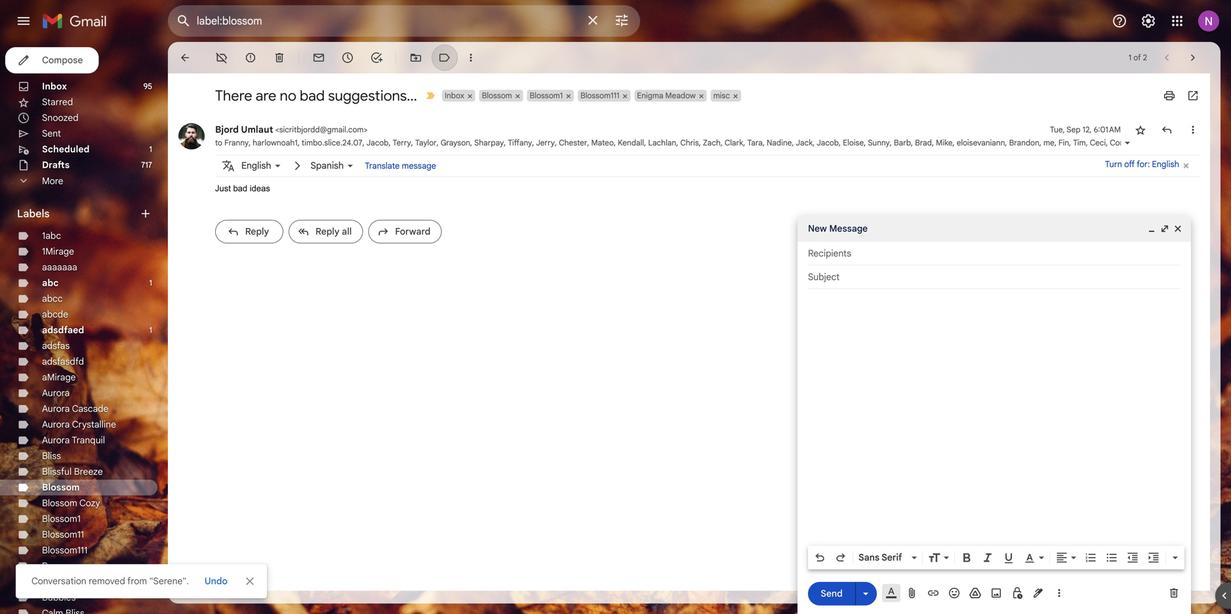 Task type: describe. For each thing, give the bounding box(es) containing it.
umlaut
[[241, 124, 273, 136]]

nadine
[[767, 138, 792, 148]]

31 , from the left
[[1087, 138, 1089, 148]]

18 , from the left
[[763, 138, 765, 148]]

main menu image
[[16, 13, 32, 29]]

Not starred checkbox
[[1135, 123, 1148, 137]]

mike
[[937, 138, 953, 148]]

starred link
[[42, 96, 73, 108]]

blossom111 link
[[42, 545, 87, 557]]

there are no bad suggestions...
[[215, 87, 417, 105]]

Subject field
[[809, 271, 1181, 284]]

labels image
[[438, 51, 452, 64]]

just
[[215, 184, 231, 194]]

move to image
[[410, 51, 423, 64]]

tiffany
[[508, 138, 532, 148]]

10 , from the left
[[555, 138, 557, 148]]

aurora tranquil
[[42, 435, 105, 447]]

discard draft ‪(⌘⇧d)‬ image
[[1168, 587, 1181, 601]]

insert link ‪(⌘k)‬ image
[[927, 587, 941, 601]]

abcde link
[[42, 309, 68, 321]]

brandon
[[1010, 138, 1040, 148]]

aurora cascade link
[[42, 404, 109, 415]]

20 , from the left
[[813, 138, 815, 148]]

undo
[[205, 576, 228, 588]]

mark as unread image
[[312, 51, 326, 64]]

underline ‪(⌘u)‬ image
[[1003, 553, 1016, 566]]

clear search image
[[580, 7, 606, 33]]

eloise
[[843, 138, 864, 148]]

1 horizontal spatial english
[[1153, 159, 1180, 170]]

zach
[[703, 138, 721, 148]]

alert containing conversation removed from "serene".
[[16, 30, 1211, 599]]

breeze link
[[42, 561, 71, 573]]

blossom1 for blossom1 link
[[42, 514, 81, 525]]

labels heading
[[17, 207, 139, 221]]

enigma meadow
[[637, 91, 696, 101]]

reply for reply
[[245, 226, 269, 238]]

blissful breeze link
[[42, 467, 103, 478]]

snooze image
[[341, 51, 354, 64]]

abcc
[[42, 293, 63, 305]]

9 , from the left
[[532, 138, 534, 148]]

bold ‪(⌘b)‬ image
[[961, 552, 974, 565]]

snoozed link
[[42, 112, 79, 124]]

compose button
[[5, 47, 99, 74]]

Search mail text field
[[197, 14, 578, 28]]

remove label "blossom" image
[[215, 51, 228, 64]]

new
[[809, 223, 827, 235]]

bliss link
[[42, 451, 61, 462]]

21 , from the left
[[839, 138, 841, 148]]

reply all
[[316, 226, 352, 238]]

sans
[[859, 553, 880, 564]]

back to "blossom" image
[[179, 51, 192, 64]]

abc
[[42, 278, 59, 289]]

adsfasdfd
[[42, 356, 84, 368]]

send
[[821, 589, 843, 600]]

sicritbjordd@gmail.com
[[279, 125, 364, 135]]

1 horizontal spatial bad
[[300, 87, 325, 105]]

26 , from the left
[[953, 138, 955, 148]]

advanced search options image
[[609, 7, 635, 33]]

enigma
[[637, 91, 664, 101]]

inbox for inbox button
[[445, 91, 465, 101]]

english inside list box
[[242, 160, 271, 172]]

1 , from the left
[[249, 138, 251, 148]]

brad
[[916, 138, 933, 148]]

indent less ‪(⌘[)‬ image
[[1127, 552, 1140, 565]]

delete image
[[273, 51, 286, 64]]

amirage link
[[42, 372, 76, 384]]

spanish
[[311, 160, 344, 172]]

1 of 2
[[1129, 53, 1148, 63]]

no
[[280, 87, 297, 105]]

adsfas link
[[42, 341, 70, 352]]

blossom1 button
[[527, 90, 565, 102]]

more
[[42, 175, 63, 187]]

to franny , harlownoah1 , timbo.slice.24.07 , jacob , terry , taylor , grayson , sharpay , tiffany , jerry , chester , mateo , kendall , lachlan , chris , zach , clark , tara , nadine , jack , jacob , eloise , sunny , barb , brad , mike , eloisevaniann , brandon , me , fin , tim , ceci , connor
[[215, 138, 1137, 148]]

redo ‪(⌘y)‬ image
[[835, 552, 848, 565]]

mateo
[[592, 138, 614, 148]]

bliss
[[42, 451, 61, 462]]

from
[[127, 576, 147, 588]]

spanish list box
[[311, 157, 357, 175]]

indent more ‪(⌘])‬ image
[[1148, 552, 1161, 565]]

reply for reply all
[[316, 226, 340, 238]]

bjord
[[215, 124, 239, 136]]

blossom111 for blossom111 link
[[42, 545, 87, 557]]

more options image
[[1056, 587, 1064, 601]]

95
[[143, 82, 152, 92]]

cozy
[[79, 498, 100, 510]]

34 , from the left
[[1228, 138, 1232, 148]]

more image
[[465, 51, 478, 64]]

breeze whisper link
[[42, 577, 107, 588]]

1 jacob from the left
[[367, 138, 389, 148]]

misc
[[714, 91, 730, 101]]

insert files using drive image
[[969, 587, 983, 601]]

2 jacob from the left
[[817, 138, 839, 148]]

taylor
[[415, 138, 437, 148]]

support image
[[1112, 13, 1128, 29]]

2 , from the left
[[298, 138, 300, 148]]

gmail image
[[42, 8, 114, 34]]

translate message
[[365, 161, 436, 171]]

jack
[[796, 138, 813, 148]]

whisper
[[73, 577, 107, 588]]

"serene".
[[149, 576, 189, 588]]

28 , from the left
[[1040, 138, 1042, 148]]

search mail image
[[172, 9, 196, 33]]

aaaaaaa
[[42, 262, 77, 273]]

breeze for 'breeze' link
[[42, 561, 71, 573]]

tranquil
[[72, 435, 105, 447]]

just bad ideas
[[215, 184, 270, 194]]

inbox link
[[42, 81, 67, 92]]

send button
[[809, 583, 856, 606]]

suggestions...
[[328, 87, 417, 105]]

tue, sep 12, 6:01 am cell
[[1051, 123, 1122, 137]]

0 horizontal spatial bad
[[233, 184, 248, 194]]

16 , from the left
[[721, 138, 723, 148]]

me
[[1044, 138, 1055, 148]]

15 , from the left
[[699, 138, 701, 148]]

more formatting options image
[[1170, 552, 1183, 565]]

aaaaaaa link
[[42, 262, 77, 273]]

22 , from the left
[[864, 138, 866, 148]]

there
[[215, 87, 252, 105]]

aurora for aurora 'link'
[[42, 388, 70, 399]]

1mirage link
[[42, 246, 74, 258]]

amirage
[[42, 372, 76, 384]]

starred
[[42, 96, 73, 108]]

breeze for breeze whisper
[[42, 577, 71, 588]]

5 , from the left
[[411, 138, 413, 148]]

kendall
[[618, 138, 645, 148]]

4 , from the left
[[389, 138, 391, 148]]

misc button
[[711, 90, 732, 102]]

7 , from the left
[[471, 138, 473, 148]]

turn off for: english
[[1106, 159, 1180, 170]]



Task type: locate. For each thing, give the bounding box(es) containing it.
settings image
[[1141, 13, 1157, 29]]

0 horizontal spatial inbox
[[42, 81, 67, 92]]

blossom for blossom button
[[482, 91, 512, 101]]

english up ideas
[[242, 160, 271, 172]]

1 for abc
[[149, 279, 152, 288]]

bad right just
[[233, 184, 248, 194]]

0 vertical spatial blossom
[[482, 91, 512, 101]]

english option
[[242, 157, 271, 175]]

1abc
[[42, 230, 61, 242]]

2 vertical spatial blossom
[[42, 498, 77, 510]]

more button
[[0, 173, 158, 189]]

compose
[[42, 54, 83, 66]]

italic ‪(⌘i)‬ image
[[982, 552, 995, 565]]

reply left 'all'
[[316, 226, 340, 238]]

new message dialog
[[798, 216, 1192, 615]]

jacob down the >
[[367, 138, 389, 148]]

12,
[[1083, 125, 1092, 135]]

1 horizontal spatial jacob
[[817, 138, 839, 148]]

blossom link
[[42, 482, 80, 494]]

11 , from the left
[[588, 138, 590, 148]]

attach files image
[[906, 587, 920, 601]]

abcc link
[[42, 293, 63, 305]]

blossom1 link
[[42, 514, 81, 525]]

1 for scheduled
[[149, 145, 152, 155]]

<
[[275, 125, 279, 135]]

1 reply from the left
[[245, 226, 269, 238]]

blossom1
[[530, 91, 563, 101], [42, 514, 81, 525]]

blossom button
[[480, 90, 514, 102]]

more send options image
[[860, 588, 873, 601]]

terry
[[393, 138, 411, 148]]

breeze up conversation
[[42, 561, 71, 573]]

blossom111 inside button
[[581, 91, 620, 101]]

1 for adsdfaed
[[149, 326, 152, 336]]

add to tasks image
[[370, 51, 383, 64]]

aurora crystalline
[[42, 419, 116, 431]]

aurora down aurora 'link'
[[42, 404, 70, 415]]

>
[[364, 125, 368, 135]]

to
[[215, 138, 223, 148]]

turn
[[1106, 159, 1123, 170]]

tara
[[748, 138, 763, 148]]

blossom111 down blossom11
[[42, 545, 87, 557]]

,
[[249, 138, 251, 148], [298, 138, 300, 148], [363, 138, 365, 148], [389, 138, 391, 148], [411, 138, 413, 148], [437, 138, 439, 148], [471, 138, 473, 148], [504, 138, 506, 148], [532, 138, 534, 148], [555, 138, 557, 148], [588, 138, 590, 148], [614, 138, 616, 148], [645, 138, 647, 148], [677, 138, 679, 148], [699, 138, 701, 148], [721, 138, 723, 148], [744, 138, 746, 148], [763, 138, 765, 148], [792, 138, 794, 148], [813, 138, 815, 148], [839, 138, 841, 148], [864, 138, 866, 148], [890, 138, 892, 148], [912, 138, 914, 148], [933, 138, 935, 148], [953, 138, 955, 148], [1006, 138, 1008, 148], [1040, 138, 1042, 148], [1055, 138, 1057, 148], [1070, 138, 1072, 148], [1087, 138, 1089, 148], [1107, 138, 1109, 148], [1207, 138, 1211, 148], [1228, 138, 1232, 148]]

bad
[[300, 87, 325, 105], [233, 184, 248, 194]]

report spam image
[[244, 51, 257, 64]]

inbox
[[42, 81, 67, 92], [445, 91, 465, 101]]

bubbles link
[[42, 593, 76, 604]]

blissful
[[42, 467, 72, 478]]

sans serif
[[859, 553, 903, 564]]

inbox for inbox link
[[42, 81, 67, 92]]

english list box
[[242, 157, 285, 175]]

0 vertical spatial blossom111
[[581, 91, 620, 101]]

tue, sep 12, 6:01 am
[[1051, 125, 1122, 135]]

0 vertical spatial blossom1
[[530, 91, 563, 101]]

blossom111 up mateo at the top of the page
[[581, 91, 620, 101]]

6:01 am
[[1094, 125, 1122, 135]]

translate
[[365, 161, 400, 171]]

tue,
[[1051, 125, 1066, 135]]

0 horizontal spatial english
[[242, 160, 271, 172]]

blossom inside button
[[482, 91, 512, 101]]

breeze down 'breeze' link
[[42, 577, 71, 588]]

blossom down blissful
[[42, 482, 80, 494]]

aurora up bliss link
[[42, 435, 70, 447]]

sent link
[[42, 128, 61, 139]]

2 vertical spatial breeze
[[42, 577, 71, 588]]

connor
[[1111, 138, 1137, 148]]

spanish option
[[311, 157, 344, 175]]

1 aurora from the top
[[42, 388, 70, 399]]

13 , from the left
[[645, 138, 647, 148]]

toggle confidential mode image
[[1011, 587, 1025, 601]]

25 , from the left
[[933, 138, 935, 148]]

blissful breeze
[[42, 467, 103, 478]]

27 , from the left
[[1006, 138, 1008, 148]]

english
[[1153, 159, 1180, 170], [242, 160, 271, 172]]

aurora for aurora crystalline
[[42, 419, 70, 431]]

sans serif option
[[857, 552, 910, 565]]

1 vertical spatial bad
[[233, 184, 248, 194]]

timbo.slice.24.07
[[302, 138, 363, 148]]

insert emoji ‪(⌘⇧2)‬ image
[[948, 587, 962, 601]]

blossom for the blossom link
[[42, 482, 80, 494]]

1 horizontal spatial inbox
[[445, 91, 465, 101]]

0 horizontal spatial blossom1
[[42, 514, 81, 525]]

2
[[1144, 53, 1148, 63]]

scheduled link
[[42, 144, 90, 155]]

ideas
[[250, 184, 270, 194]]

undo ‪(⌘z)‬ image
[[814, 552, 827, 565]]

meadow
[[666, 91, 696, 101]]

aurora tranquil link
[[42, 435, 105, 447]]

30 , from the left
[[1070, 138, 1072, 148]]

scheduled
[[42, 144, 90, 155]]

8 , from the left
[[504, 138, 506, 148]]

blossom for blossom cozy
[[42, 498, 77, 510]]

3 , from the left
[[363, 138, 365, 148]]

blossom right inbox button
[[482, 91, 512, 101]]

removed
[[89, 576, 125, 588]]

33 , from the left
[[1207, 138, 1211, 148]]

grayson
[[441, 138, 471, 148]]

forward
[[395, 226, 431, 238]]

recipients
[[809, 248, 852, 260]]

3 aurora from the top
[[42, 419, 70, 431]]

23 , from the left
[[890, 138, 892, 148]]

labels navigation
[[0, 42, 168, 615]]

0 horizontal spatial reply
[[245, 226, 269, 238]]

cascade
[[72, 404, 109, 415]]

insert signature image
[[1032, 587, 1046, 601]]

message
[[402, 161, 436, 171]]

inbox up the starred
[[42, 81, 67, 92]]

blossom111 inside labels navigation
[[42, 545, 87, 557]]

english right for:
[[1153, 159, 1180, 170]]

alert
[[16, 30, 1211, 599]]

older image
[[1187, 51, 1200, 64]]

inbox inside labels navigation
[[42, 81, 67, 92]]

reply link
[[215, 220, 284, 244]]

blossom11 link
[[42, 530, 84, 541]]

aurora down amirage link
[[42, 388, 70, 399]]

0 vertical spatial bad
[[300, 87, 325, 105]]

1 vertical spatial blossom111
[[42, 545, 87, 557]]

blossom11
[[42, 530, 84, 541]]

undo link
[[199, 570, 233, 594]]

insert photo image
[[990, 587, 1004, 601]]

24 , from the left
[[912, 138, 914, 148]]

ceci
[[1091, 138, 1107, 148]]

2 aurora from the top
[[42, 404, 70, 415]]

aurora cascade
[[42, 404, 109, 415]]

sent
[[42, 128, 61, 139]]

breeze whisper
[[42, 577, 107, 588]]

14 , from the left
[[677, 138, 679, 148]]

numbered list ‪(⌘⇧7)‬ image
[[1085, 552, 1098, 565]]

blossom1 inside labels navigation
[[42, 514, 81, 525]]

1 horizontal spatial blossom111
[[581, 91, 620, 101]]

29 , from the left
[[1055, 138, 1057, 148]]

breeze down tranquil
[[74, 467, 103, 478]]

Message Body text field
[[809, 296, 1181, 543]]

blossom1 inside button
[[530, 91, 563, 101]]

blossom1 up blossom11 link
[[42, 514, 81, 525]]

blossom111 button
[[578, 90, 621, 102]]

blossom111
[[581, 91, 620, 101], [42, 545, 87, 557]]

None search field
[[168, 5, 641, 37]]

blossom1 up 'jerry'
[[530, 91, 563, 101]]

reply all link
[[289, 220, 363, 244]]

reply
[[245, 226, 269, 238], [316, 226, 340, 238]]

1 vertical spatial breeze
[[42, 561, 71, 573]]

drafts
[[42, 159, 70, 171]]

6 , from the left
[[437, 138, 439, 148]]

aurora for aurora tranquil
[[42, 435, 70, 447]]

inbox down the labels icon
[[445, 91, 465, 101]]

all
[[342, 226, 352, 238]]

bjord umlaut < sicritbjordd@gmail.com >
[[215, 124, 368, 136]]

blossom down the blossom link
[[42, 498, 77, 510]]

drafts link
[[42, 159, 70, 171]]

blossom
[[482, 91, 512, 101], [42, 482, 80, 494], [42, 498, 77, 510]]

4 aurora from the top
[[42, 435, 70, 447]]

new message
[[809, 223, 868, 235]]

conversation
[[32, 576, 86, 588]]

chester
[[559, 138, 588, 148]]

bulleted list ‪(⌘⇧8)‬ image
[[1106, 552, 1119, 565]]

aurora crystalline link
[[42, 419, 116, 431]]

abcde
[[42, 309, 68, 321]]

1 horizontal spatial blossom1
[[530, 91, 563, 101]]

0 horizontal spatial jacob
[[367, 138, 389, 148]]

sunny
[[868, 138, 890, 148]]

formatting options toolbar
[[809, 547, 1185, 570]]

1 vertical spatial blossom1
[[42, 514, 81, 525]]

19 , from the left
[[792, 138, 794, 148]]

32 , from the left
[[1107, 138, 1109, 148]]

aurora for aurora cascade
[[42, 404, 70, 415]]

for:
[[1138, 159, 1151, 170]]

adsdfaed
[[42, 325, 84, 336]]

snoozed
[[42, 112, 79, 124]]

0 vertical spatial breeze
[[74, 467, 103, 478]]

jacob right jack
[[817, 138, 839, 148]]

12 , from the left
[[614, 138, 616, 148]]

2 reply from the left
[[316, 226, 340, 238]]

abc link
[[42, 278, 59, 289]]

bjord umlaut cell
[[215, 124, 368, 136]]

adsfas
[[42, 341, 70, 352]]

717
[[141, 160, 152, 170]]

aurora link
[[42, 388, 70, 399]]

reply down ideas
[[245, 226, 269, 238]]

1 horizontal spatial reply
[[316, 226, 340, 238]]

franny
[[225, 138, 249, 148]]

0 horizontal spatial blossom111
[[42, 545, 87, 557]]

1 vertical spatial blossom
[[42, 482, 80, 494]]

bubbles
[[42, 593, 76, 604]]

blossom111 for blossom111 button
[[581, 91, 620, 101]]

17 , from the left
[[744, 138, 746, 148]]

inbox inside inbox button
[[445, 91, 465, 101]]

aurora up aurora tranquil link
[[42, 419, 70, 431]]

blossom1 for blossom1 button
[[530, 91, 563, 101]]

bad right no
[[300, 87, 325, 105]]



Task type: vqa. For each thing, say whether or not it's contained in the screenshot.
"navigation"
no



